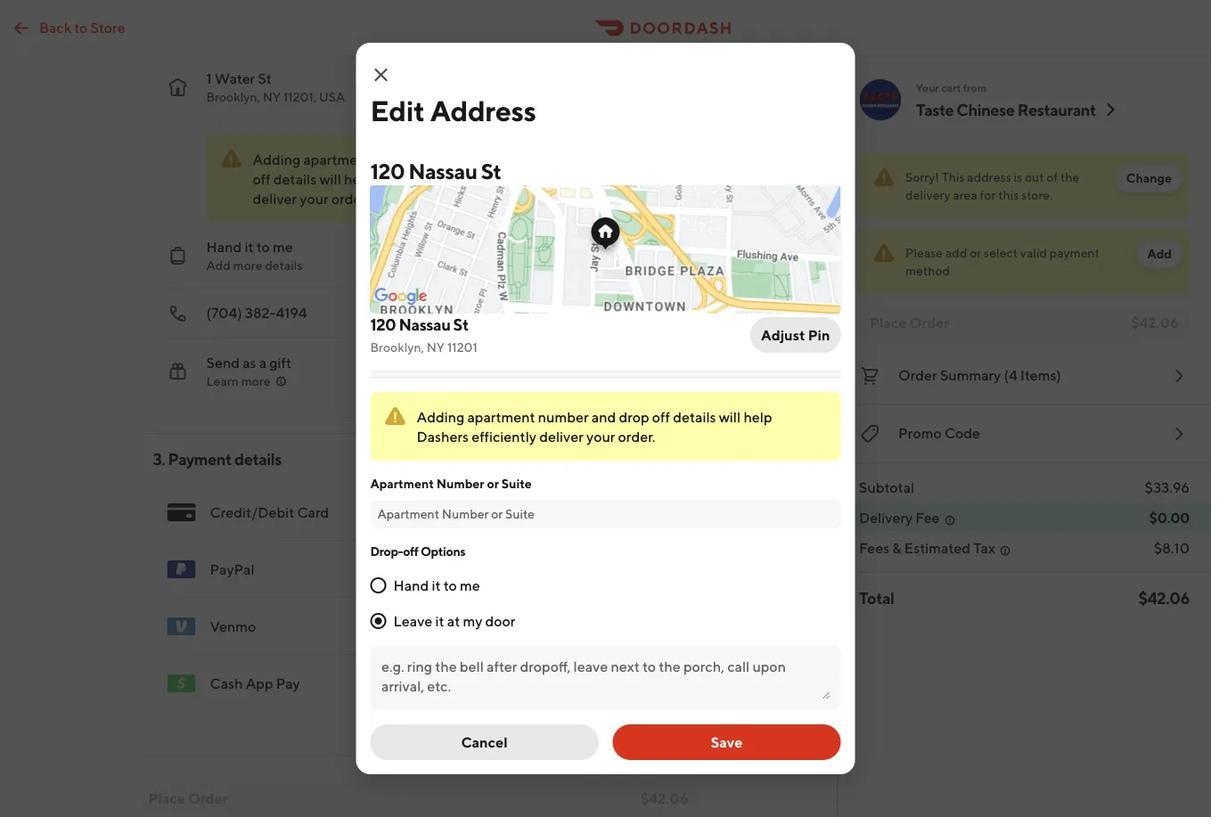 Task type: vqa. For each thing, say whether or not it's contained in the screenshot.
bottommost remove item from cart icon
no



Task type: locate. For each thing, give the bounding box(es) containing it.
your for 'adding apartment number and drop off details will help dashers efficiently deliver your order.' status to the bottom
[[586, 428, 615, 445]]

it left at
[[435, 613, 444, 630]]

your for topmost 'adding apartment number and drop off details will help dashers efficiently deliver your order.' status
[[300, 190, 329, 207]]

ny left 11201
[[427, 340, 445, 355]]

0 vertical spatial off
[[253, 171, 271, 188]]

venmo
[[210, 618, 256, 635]]

more
[[233, 258, 262, 273], [241, 374, 270, 389]]

1 horizontal spatial deliver
[[539, 428, 584, 445]]

suite
[[501, 476, 532, 491]]

1 vertical spatial place
[[148, 790, 185, 807]]

1 horizontal spatial add
[[1147, 246, 1172, 261]]

1 horizontal spatial me
[[460, 577, 480, 594]]

details
[[273, 171, 317, 188], [265, 258, 303, 273], [673, 409, 716, 426], [234, 449, 281, 468]]

1 vertical spatial your
[[586, 428, 615, 445]]

0 horizontal spatial will
[[319, 171, 341, 188]]

number for topmost 'adding apartment number and drop off details will help dashers efficiently deliver your order.' status
[[374, 151, 425, 168]]

apartment
[[303, 151, 371, 168], [467, 409, 535, 426]]

powered by google image
[[375, 288, 427, 306]]

area
[[953, 188, 977, 202]]

apartment down usa
[[303, 151, 371, 168]]

to inside "hand it to me add more details"
[[256, 238, 270, 255]]

to for hand it to me
[[443, 577, 457, 594]]

adding apartment number and drop off details will help dashers efficiently deliver your order. status
[[206, 135, 616, 223], [370, 392, 841, 461]]

taste chinese restaurant
[[916, 100, 1096, 119]]

to for hand it to me add more details
[[256, 238, 270, 255]]

hand for hand it to me
[[393, 577, 429, 594]]

$42.06 down $8.10
[[1138, 588, 1190, 607]]

details inside "hand it to me add more details"
[[265, 258, 303, 273]]

close edit address image
[[370, 64, 392, 86]]

st inside 120 nassau st brooklyn, ny 11201
[[453, 315, 468, 334]]

1 vertical spatial deliver
[[539, 428, 584, 445]]

adding apartment number and drop off details will help dashers efficiently deliver your order. status up apartment number or suite text box
[[370, 392, 841, 461]]

it down options
[[432, 577, 441, 594]]

add new payment method image
[[648, 673, 670, 694]]

adding apartment number and drop off details will help dashers efficiently deliver your order.
[[253, 151, 495, 207], [417, 409, 772, 445]]

0 vertical spatial status
[[859, 153, 1190, 218]]

0 horizontal spatial and
[[428, 151, 452, 168]]

brooklyn, inside 1 water st brooklyn,  ny 11201,  usa
[[206, 90, 260, 104]]

0 vertical spatial help
[[344, 171, 373, 188]]

120 nassau st brooklyn, ny 11201
[[370, 315, 478, 355]]

$42.06 down 'add' button
[[1131, 314, 1179, 331]]

help inside "adding apartment number and drop off details will help dashers efficiently deliver your order." button
[[344, 171, 373, 188]]

adding apartment number and drop off details will help dashers efficiently deliver your order. inside button
[[253, 151, 495, 207]]

me up "4194"
[[273, 238, 293, 255]]

4194
[[276, 304, 307, 321]]

add up (704)
[[206, 258, 231, 273]]

dashers up apartment number or suite
[[417, 428, 469, 445]]

0 vertical spatial adding apartment number and drop off details will help dashers efficiently deliver your order.
[[253, 151, 495, 207]]

120 down powered by google image at the left top of the page
[[370, 315, 396, 334]]

(704) 382-4194
[[206, 304, 307, 321]]

1 horizontal spatial help
[[744, 409, 772, 426]]

your inside button
[[300, 190, 329, 207]]

status
[[859, 153, 1190, 218], [859, 229, 1190, 294]]

to down options
[[443, 577, 457, 594]]

1 horizontal spatial your
[[586, 428, 615, 445]]

adding apartment number and drop off details will help dashers efficiently deliver your order. status down edit
[[206, 135, 616, 223]]

paypal button
[[153, 541, 684, 598]]

1 vertical spatial adding apartment number and drop off details will help dashers efficiently deliver your order.
[[417, 409, 772, 445]]

0 vertical spatial number
[[374, 151, 425, 168]]

st down address
[[481, 158, 501, 184]]

$8.10
[[1154, 540, 1190, 557]]

0 vertical spatial order.
[[331, 190, 369, 207]]

1 vertical spatial ny
[[427, 340, 445, 355]]

efficiently for 'adding apartment number and drop off details will help dashers efficiently deliver your order.' status to the bottom
[[472, 428, 536, 445]]

place order
[[870, 314, 949, 331], [148, 790, 228, 807]]

adding
[[253, 151, 301, 168], [417, 409, 465, 426]]

add down change button
[[1147, 246, 1172, 261]]

0 vertical spatial or
[[970, 246, 981, 260]]

2 horizontal spatial to
[[443, 577, 457, 594]]

dashers
[[376, 171, 428, 188], [417, 428, 469, 445]]

1 horizontal spatial drop
[[619, 409, 649, 426]]

hand for hand it to me add more details
[[206, 238, 242, 255]]

0 vertical spatial brooklyn,
[[206, 90, 260, 104]]

1 vertical spatial brooklyn,
[[370, 340, 424, 355]]

dashers down edit
[[376, 171, 428, 188]]

2 vertical spatial it
[[435, 613, 444, 630]]

0 horizontal spatial add
[[206, 258, 231, 273]]

0 horizontal spatial order.
[[331, 190, 369, 207]]

me up 'my'
[[460, 577, 480, 594]]

it inside "hand it to me add more details"
[[245, 238, 254, 255]]

save
[[711, 734, 743, 751]]

brooklyn, down water
[[206, 90, 260, 104]]

adding inside button
[[253, 151, 301, 168]]

taste chinese restaurant link
[[916, 99, 1121, 120]]

1 horizontal spatial apartment
[[467, 409, 535, 426]]

apartment inside button
[[303, 151, 371, 168]]

nassau down edit address
[[408, 158, 477, 184]]

1 vertical spatial to
[[256, 238, 270, 255]]

$42.06 down the save button
[[640, 790, 688, 807]]

1 horizontal spatial place order
[[870, 314, 949, 331]]

1 horizontal spatial or
[[970, 246, 981, 260]]

help down edit
[[344, 171, 373, 188]]

off inside button
[[253, 171, 271, 188]]

usa
[[319, 90, 345, 104]]

add
[[946, 246, 967, 260]]

2 vertical spatial to
[[443, 577, 457, 594]]

or right "add"
[[970, 246, 981, 260]]

menu
[[153, 484, 684, 712]]

more up (704) 382-4194
[[233, 258, 262, 273]]

1 horizontal spatial order.
[[618, 428, 655, 445]]

order.
[[331, 190, 369, 207], [618, 428, 655, 445]]

None radio
[[332, 0, 499, 40]]

nassau for 120 nassau st brooklyn, ny 11201
[[399, 315, 450, 334]]

0 horizontal spatial drop
[[455, 151, 485, 168]]

0 vertical spatial st
[[258, 70, 272, 87]]

0 horizontal spatial your
[[300, 190, 329, 207]]

cancel
[[461, 734, 508, 751]]

more down as
[[241, 374, 270, 389]]

1 horizontal spatial hand
[[393, 577, 429, 594]]

apartment for topmost 'adding apartment number and drop off details will help dashers efficiently deliver your order.' status
[[303, 151, 371, 168]]

app
[[246, 675, 273, 692]]

will
[[319, 171, 341, 188], [719, 409, 741, 426]]

ny
[[263, 90, 281, 104], [427, 340, 445, 355]]

0 horizontal spatial to
[[74, 19, 88, 36]]

0 horizontal spatial adding
[[253, 151, 301, 168]]

0 vertical spatial and
[[428, 151, 452, 168]]

1 vertical spatial and
[[591, 409, 616, 426]]

ny left 11201,
[[263, 90, 281, 104]]

2 horizontal spatial st
[[481, 158, 501, 184]]

order
[[910, 314, 949, 331], [898, 367, 937, 384], [188, 790, 228, 807]]

my
[[463, 613, 482, 630]]

1 vertical spatial number
[[538, 409, 589, 426]]

1 vertical spatial st
[[481, 158, 501, 184]]

0 vertical spatial adding
[[253, 151, 301, 168]]

store.
[[1021, 188, 1053, 202]]

1 horizontal spatial place
[[870, 314, 907, 331]]

store
[[91, 19, 125, 36]]

brooklyn,
[[206, 90, 260, 104], [370, 340, 424, 355]]

efficiently inside "adding apartment number and drop off details will help dashers efficiently deliver your order." button
[[431, 171, 495, 188]]

1 vertical spatial order
[[898, 367, 937, 384]]

off
[[253, 171, 271, 188], [652, 409, 670, 426], [403, 544, 418, 559]]

adding for 'adding apartment number and drop off details will help dashers efficiently deliver your order.' status to the bottom
[[417, 409, 465, 426]]

1 horizontal spatial number
[[538, 409, 589, 426]]

1 vertical spatial will
[[719, 409, 741, 426]]

0 vertical spatial nassau
[[408, 158, 477, 184]]

1 vertical spatial nassau
[[399, 315, 450, 334]]

0 vertical spatial drop
[[455, 151, 485, 168]]

deliver for topmost 'adding apartment number and drop off details will help dashers efficiently deliver your order.' status
[[253, 190, 297, 207]]

&
[[892, 540, 902, 557]]

learn more
[[206, 374, 270, 389]]

me for hand it to me
[[460, 577, 480, 594]]

to right back
[[74, 19, 88, 36]]

2 vertical spatial off
[[403, 544, 418, 559]]

ny inside 120 nassau st brooklyn, ny 11201
[[427, 340, 445, 355]]

0 horizontal spatial brooklyn,
[[206, 90, 260, 104]]

hand up (704)
[[206, 238, 242, 255]]

your
[[300, 190, 329, 207], [586, 428, 615, 445]]

0 vertical spatial efficiently
[[431, 171, 495, 188]]

$0.00
[[1149, 509, 1190, 526]]

adding up apartment number or suite
[[417, 409, 465, 426]]

0 horizontal spatial off
[[253, 171, 271, 188]]

1 vertical spatial order.
[[618, 428, 655, 445]]

delivery
[[905, 188, 950, 202]]

1 vertical spatial apartment
[[467, 409, 535, 426]]

help down adjust
[[744, 409, 772, 426]]

deliver inside "adding apartment number and drop off details will help dashers efficiently deliver your order." button
[[253, 190, 297, 207]]

fees & estimated
[[859, 540, 970, 557]]

credit/debit
[[210, 504, 294, 521]]

or left suite
[[487, 476, 499, 491]]

adding apartment number and drop off details will help dashers efficiently deliver your order. up apartment number or suite text box
[[417, 409, 772, 445]]

adjust
[[761, 327, 805, 344]]

120 down edit
[[370, 158, 405, 184]]

1 vertical spatial off
[[652, 409, 670, 426]]

adding down 11201,
[[253, 151, 301, 168]]

this
[[942, 170, 965, 184]]

0 horizontal spatial apartment
[[303, 151, 371, 168]]

2 vertical spatial st
[[453, 315, 468, 334]]

1 vertical spatial place order
[[148, 790, 228, 807]]

place
[[870, 314, 907, 331], [148, 790, 185, 807]]

please
[[905, 246, 943, 260]]

st for 120 nassau st brooklyn, ny 11201
[[453, 315, 468, 334]]

of
[[1047, 170, 1058, 184]]

change button
[[1116, 164, 1183, 192]]

nassau inside 120 nassau st brooklyn, ny 11201
[[399, 315, 450, 334]]

1 vertical spatial 120
[[370, 315, 396, 334]]

1 horizontal spatial ny
[[427, 340, 445, 355]]

1 vertical spatial status
[[859, 229, 1190, 294]]

apartment for 'adding apartment number and drop off details will help dashers efficiently deliver your order.' status to the bottom
[[467, 409, 535, 426]]

1 vertical spatial efficiently
[[472, 428, 536, 445]]

st
[[258, 70, 272, 87], [481, 158, 501, 184], [453, 315, 468, 334]]

venmo button
[[153, 598, 684, 655]]

1 status from the top
[[859, 153, 1190, 218]]

st up 11201
[[453, 315, 468, 334]]

brooklyn, down (704) 382-4194 button
[[370, 340, 424, 355]]

dashers inside "adding apartment number and drop off details will help dashers efficiently deliver your order." button
[[376, 171, 428, 188]]

tax
[[973, 540, 995, 557]]

st for 120 nassau st
[[481, 158, 501, 184]]

this
[[998, 188, 1019, 202]]

promo code
[[898, 425, 980, 442]]

more inside "hand it to me add more details"
[[233, 258, 262, 273]]

and inside button
[[428, 151, 452, 168]]

drop for 'adding apartment number and drop off details will help dashers efficiently deliver your order.' status to the bottom
[[619, 409, 649, 426]]

me inside "hand it to me add more details"
[[273, 238, 293, 255]]

1 120 from the top
[[370, 158, 405, 184]]

2 120 from the top
[[370, 315, 396, 334]]

st inside 1 water st brooklyn,  ny 11201,  usa
[[258, 70, 272, 87]]

from
[[963, 81, 987, 94]]

more inside button
[[241, 374, 270, 389]]

0 horizontal spatial st
[[258, 70, 272, 87]]

st for 1 water st brooklyn,  ny 11201,  usa
[[258, 70, 272, 87]]

0 vertical spatial 120
[[370, 158, 405, 184]]

your up "hand it to me add more details"
[[300, 190, 329, 207]]

order. for topmost 'adding apartment number and drop off details will help dashers efficiently deliver your order.' status
[[331, 190, 369, 207]]

1 horizontal spatial off
[[403, 544, 418, 559]]

0 horizontal spatial hand
[[206, 238, 242, 255]]

hand right hand it to me radio
[[393, 577, 429, 594]]

items)
[[1020, 367, 1061, 384]]

for
[[980, 188, 996, 202]]

1 horizontal spatial brooklyn,
[[370, 340, 424, 355]]

adding apartment number and drop off details will help dashers efficiently deliver your order. down edit
[[253, 151, 495, 207]]

nassau
[[408, 158, 477, 184], [399, 315, 450, 334]]

brooklyn, inside 120 nassau st brooklyn, ny 11201
[[370, 340, 424, 355]]

(704) 382-4194 button
[[153, 289, 670, 339]]

please add or select valid payment method
[[905, 246, 1100, 278]]

nassau down powered by google image at the left top of the page
[[399, 315, 450, 334]]

1 vertical spatial drop
[[619, 409, 649, 426]]

it for add
[[245, 238, 254, 255]]

cancel button
[[370, 725, 598, 760]]

0 vertical spatial hand
[[206, 238, 242, 255]]

3. payment details
[[153, 449, 281, 468]]

sorry!
[[905, 170, 939, 184]]

to
[[74, 19, 88, 36], [256, 238, 270, 255], [443, 577, 457, 594]]

to up the 382-
[[256, 238, 270, 255]]

address
[[967, 170, 1011, 184]]

0 vertical spatial me
[[273, 238, 293, 255]]

120 inside 120 nassau st brooklyn, ny 11201
[[370, 315, 396, 334]]

it up (704) 382-4194
[[245, 238, 254, 255]]

0 horizontal spatial me
[[273, 238, 293, 255]]

2 status from the top
[[859, 229, 1190, 294]]

order. inside button
[[331, 190, 369, 207]]

efficiently down edit address
[[431, 171, 495, 188]]

0 vertical spatial dashers
[[376, 171, 428, 188]]

cart
[[941, 81, 961, 94]]

total
[[859, 588, 894, 607]]

efficiently up suite
[[472, 428, 536, 445]]

1 vertical spatial hand
[[393, 577, 429, 594]]

will inside button
[[319, 171, 341, 188]]

drop inside button
[[455, 151, 485, 168]]

or inside the please add or select valid payment method
[[970, 246, 981, 260]]

0 vertical spatial adding apartment number and drop off details will help dashers efficiently deliver your order. status
[[206, 135, 616, 223]]

your up apartment number or suite text box
[[586, 428, 615, 445]]

or for suite
[[487, 476, 499, 491]]

0 vertical spatial it
[[245, 238, 254, 255]]

0 vertical spatial deliver
[[253, 190, 297, 207]]

order. for 'adding apartment number and drop off details will help dashers efficiently deliver your order.' status to the bottom
[[618, 428, 655, 445]]

status containing please add or select valid payment method
[[859, 229, 1190, 294]]

ny for water
[[263, 90, 281, 104]]

0 vertical spatial apartment
[[303, 151, 371, 168]]

0 vertical spatial your
[[300, 190, 329, 207]]

e.g. ring the bell after dropoff, leave next to the porch, call upon arrival, etc.

Do not add order changes or requests here. text field
[[381, 657, 830, 700]]

1 vertical spatial adding
[[417, 409, 465, 426]]

0 horizontal spatial or
[[487, 476, 499, 491]]

1 vertical spatial me
[[460, 577, 480, 594]]

0 horizontal spatial number
[[374, 151, 425, 168]]

Leave it at my door radio
[[370, 613, 386, 629]]

1 horizontal spatial to
[[256, 238, 270, 255]]

apartment up suite
[[467, 409, 535, 426]]

ny inside 1 water st brooklyn,  ny 11201,  usa
[[263, 90, 281, 104]]

hand inside "hand it to me add more details"
[[206, 238, 242, 255]]

water
[[215, 70, 255, 87]]

1 horizontal spatial st
[[453, 315, 468, 334]]

number inside button
[[374, 151, 425, 168]]

0 horizontal spatial ny
[[263, 90, 281, 104]]

learn
[[206, 374, 239, 389]]

st right water
[[258, 70, 272, 87]]

0 horizontal spatial deliver
[[253, 190, 297, 207]]

1 water st brooklyn,  ny 11201,  usa
[[206, 70, 345, 104]]

0 horizontal spatial help
[[344, 171, 373, 188]]

Hand it to me radio
[[370, 577, 386, 594]]

deliver for 'adding apartment number and drop off details will help dashers efficiently deliver your order.' status to the bottom
[[539, 428, 584, 445]]

brooklyn, for nassau
[[370, 340, 424, 355]]

11201,
[[283, 90, 317, 104]]



Task type: describe. For each thing, give the bounding box(es) containing it.
select
[[984, 246, 1018, 260]]

1 horizontal spatial and
[[591, 409, 616, 426]]

drop for topmost 'adding apartment number and drop off details will help dashers efficiently deliver your order.' status
[[455, 151, 485, 168]]

3. payment
[[153, 449, 232, 468]]

0 vertical spatial place order
[[870, 314, 949, 331]]

as
[[243, 354, 256, 371]]

0 horizontal spatial place
[[148, 790, 185, 807]]

promo code button
[[859, 420, 1190, 448]]

edit
[[370, 94, 425, 127]]

restaurant
[[1017, 100, 1096, 119]]

is
[[1014, 170, 1022, 184]]

your
[[916, 81, 939, 94]]

your cart from
[[916, 81, 987, 94]]

status containing sorry! this address is out of the delivery area for this store.
[[859, 153, 1190, 218]]

0 vertical spatial place
[[870, 314, 907, 331]]

add inside "hand it to me add more details"
[[206, 258, 231, 273]]

chinese
[[957, 100, 1015, 119]]

out
[[1025, 170, 1044, 184]]

382-
[[245, 304, 276, 321]]

estimated
[[904, 540, 970, 557]]

1 vertical spatial dashers
[[417, 428, 469, 445]]

drop-off options
[[370, 544, 465, 559]]

adding apartment number and drop off details will help dashers efficiently deliver your order. for 'adding apartment number and drop off details will help dashers efficiently deliver your order.' status to the bottom
[[417, 409, 772, 445]]

help for topmost 'adding apartment number and drop off details will help dashers efficiently deliver your order.' status
[[344, 171, 373, 188]]

options
[[421, 544, 465, 559]]

subtotal
[[859, 479, 915, 496]]

order summary (4 items) button
[[859, 362, 1190, 390]]

cash app pay
[[210, 675, 300, 692]]

adding apartment number and drop off details will help dashers efficiently deliver your order. for topmost 'adding apartment number and drop off details will help dashers efficiently deliver your order.' status
[[253, 151, 495, 207]]

address
[[430, 94, 536, 127]]

hand it to me
[[393, 577, 480, 594]]

fees
[[859, 540, 890, 557]]

ny for nassau
[[427, 340, 445, 355]]

delivery
[[859, 509, 913, 526]]

1 vertical spatial adding apartment number and drop off details will help dashers efficiently deliver your order. status
[[370, 392, 841, 461]]

send as a gift
[[206, 354, 292, 371]]

door
[[485, 613, 516, 630]]

120 nassau st
[[370, 158, 501, 184]]

summary
[[940, 367, 1001, 384]]

cash
[[210, 675, 243, 692]]

fee
[[916, 509, 940, 526]]

save button
[[613, 725, 841, 760]]

hand it to me add more details
[[206, 238, 303, 273]]

$33.96
[[1145, 479, 1190, 496]]

method
[[905, 263, 950, 278]]

0 horizontal spatial place order
[[148, 790, 228, 807]]

1 vertical spatial it
[[432, 577, 441, 594]]

drop-
[[370, 544, 403, 559]]

apartment
[[370, 476, 434, 491]]

valid
[[1020, 246, 1047, 260]]

learn more button
[[206, 373, 288, 390]]

help for 'adding apartment number and drop off details will help dashers efficiently deliver your order.' status to the bottom
[[744, 409, 772, 426]]

2 vertical spatial order
[[188, 790, 228, 807]]

order inside button
[[898, 367, 937, 384]]

edit address
[[370, 94, 536, 127]]

it for door
[[435, 613, 444, 630]]

1
[[206, 70, 212, 87]]

(704)
[[206, 304, 242, 321]]

details inside button
[[273, 171, 317, 188]]

brooklyn, for water
[[206, 90, 260, 104]]

back
[[39, 19, 71, 36]]

paypal
[[210, 561, 255, 578]]

the
[[1061, 170, 1080, 184]]

0 vertical spatial $42.06
[[1131, 314, 1179, 331]]

nassau for 120 nassau st
[[408, 158, 477, 184]]

11201
[[447, 340, 478, 355]]

2 vertical spatial $42.06
[[640, 790, 688, 807]]

adjust pin
[[761, 327, 830, 344]]

sorry! this address is out of the delivery area for this store.
[[905, 170, 1080, 202]]

1 vertical spatial $42.06
[[1138, 588, 1190, 607]]

show menu image
[[167, 498, 196, 527]]

(4
[[1004, 367, 1018, 384]]

efficiently for topmost 'adding apartment number and drop off details will help dashers efficiently deliver your order.' status
[[431, 171, 495, 188]]

pin
[[808, 327, 830, 344]]

send
[[206, 354, 240, 371]]

120 for 120 nassau st
[[370, 158, 405, 184]]

leave it at my door
[[393, 613, 516, 630]]

at
[[447, 613, 460, 630]]

me for hand it to me add more details
[[273, 238, 293, 255]]

taste
[[916, 100, 954, 119]]

gift
[[269, 354, 292, 371]]

payment
[[1050, 246, 1100, 260]]

card
[[297, 504, 329, 521]]

adding apartment number and drop off details will help dashers efficiently deliver your order. button
[[206, 135, 616, 223]]

number for 'adding apartment number and drop off details will help dashers efficiently deliver your order.' status to the bottom
[[538, 409, 589, 426]]

leave
[[393, 613, 432, 630]]

adding for topmost 'adding apartment number and drop off details will help dashers efficiently deliver your order.' status
[[253, 151, 301, 168]]

a
[[259, 354, 267, 371]]

map region
[[243, 51, 927, 507]]

0 vertical spatial order
[[910, 314, 949, 331]]

code
[[945, 425, 980, 442]]

add button
[[1137, 240, 1183, 268]]

or for select
[[970, 246, 981, 260]]

120 for 120 nassau st brooklyn, ny 11201
[[370, 315, 396, 334]]

apartment number or suite
[[370, 476, 532, 491]]

pay
[[276, 675, 300, 692]]

1 horizontal spatial will
[[719, 409, 741, 426]]

back to store link
[[0, 10, 136, 46]]

menu containing credit/debit card
[[153, 484, 684, 712]]

add inside button
[[1147, 246, 1172, 261]]

Apartment Number or Suite text field
[[377, 505, 834, 523]]

0 vertical spatial to
[[74, 19, 88, 36]]

order summary (4 items)
[[898, 367, 1061, 384]]



